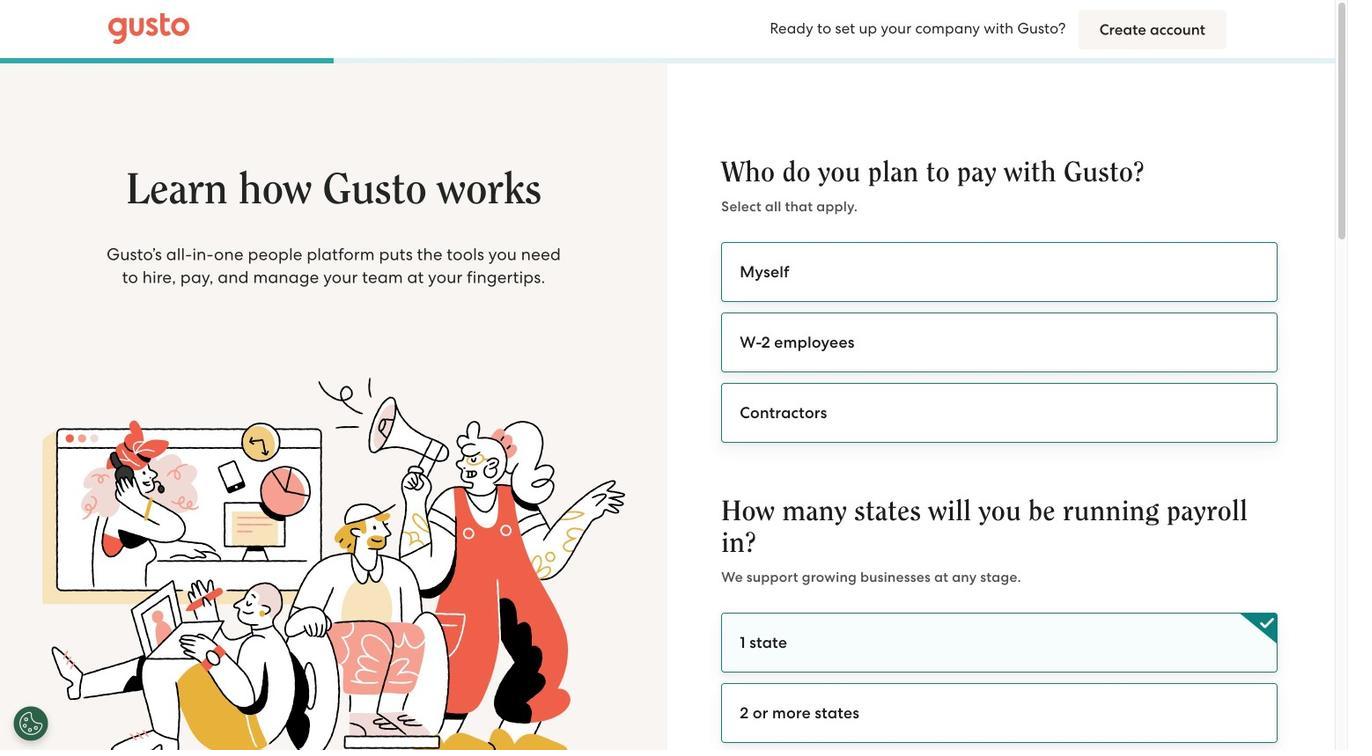 Task type: describe. For each thing, give the bounding box(es) containing it.
happy employers using hr operating systems image
[[0, 378, 667, 750]]

online payroll services, hr, and benefits | gusto image
[[108, 13, 189, 45]]



